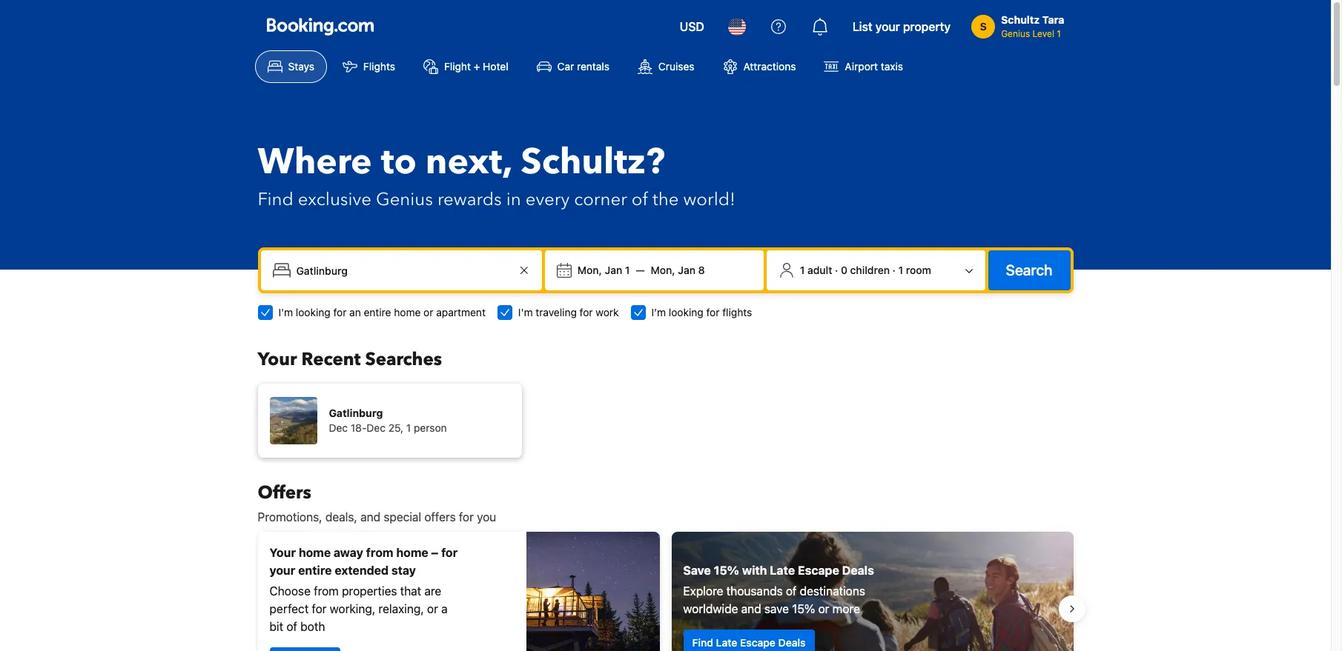Task type: describe. For each thing, give the bounding box(es) containing it.
1 horizontal spatial entire
[[364, 306, 391, 319]]

tara
[[1042, 13, 1065, 26]]

your recent searches
[[258, 348, 442, 372]]

1 · from the left
[[835, 264, 838, 277]]

airport taxis
[[845, 60, 903, 73]]

1 left room
[[899, 264, 903, 277]]

for left an
[[333, 306, 347, 319]]

Where are you going? field
[[290, 257, 515, 284]]

an
[[349, 306, 361, 319]]

looking for i'm
[[296, 306, 331, 319]]

1 adult · 0 children · 1 room
[[800, 264, 931, 277]]

18-
[[351, 422, 367, 435]]

are
[[425, 585, 441, 598]]

1 vertical spatial deals
[[778, 637, 806, 650]]

car rentals link
[[524, 50, 622, 83]]

usd
[[680, 20, 704, 33]]

entire inside your home away from home – for your entire extended stay choose from properties that are perfect for working, relaxing, or a bit of both
[[298, 564, 332, 578]]

find late escape deals
[[692, 637, 806, 650]]

your inside your home away from home – for your entire extended stay choose from properties that are perfect for working, relaxing, or a bit of both
[[270, 564, 295, 578]]

flights
[[722, 306, 752, 319]]

flights
[[363, 60, 395, 73]]

for left flights
[[706, 306, 720, 319]]

stays link
[[255, 50, 327, 83]]

children
[[850, 264, 890, 277]]

where to next, schultz? find exclusive genius rewards in every corner of the world!
[[258, 138, 736, 212]]

every
[[526, 188, 570, 212]]

traveling
[[536, 306, 577, 319]]

–
[[431, 547, 438, 560]]

person
[[414, 422, 447, 435]]

in
[[506, 188, 521, 212]]

mon, jan 1 button
[[572, 257, 636, 284]]

your home away from home – for your entire extended stay choose from properties that are perfect for working, relaxing, or a bit of both
[[270, 547, 458, 634]]

find inside where to next, schultz? find exclusive genius rewards in every corner of the world!
[[258, 188, 294, 212]]

deals,
[[325, 511, 357, 524]]

with
[[742, 564, 767, 578]]

searches
[[365, 348, 442, 372]]

i'm traveling for work
[[518, 306, 619, 319]]

gatlinburg dec 18-dec 25, 1 person
[[329, 407, 447, 435]]

explore
[[683, 585, 723, 598]]

group of friends hiking in the mountains on a sunny day image
[[672, 532, 1073, 652]]

flight + hotel link
[[411, 50, 521, 83]]

1 horizontal spatial 15%
[[792, 603, 815, 616]]

hotel
[[483, 60, 508, 73]]

extended
[[335, 564, 389, 578]]

late inside save 15% with late escape deals explore thousands of destinations worldwide and save 15% or more
[[770, 564, 795, 578]]

list
[[853, 20, 873, 33]]

a
[[441, 603, 448, 616]]

offers
[[424, 511, 456, 524]]

2 jan from the left
[[678, 264, 696, 277]]

a photo of a couple standing in front of a cabin in a forest at night image
[[526, 532, 660, 652]]

for left work
[[580, 306, 593, 319]]

1 inside schultz tara genius level 1
[[1057, 28, 1061, 39]]

relaxing,
[[379, 603, 424, 616]]

8
[[698, 264, 705, 277]]

promotions,
[[258, 511, 322, 524]]

booking.com image
[[267, 18, 373, 36]]

worldwide
[[683, 603, 738, 616]]

escape inside save 15% with late escape deals explore thousands of destinations worldwide and save 15% or more
[[798, 564, 839, 578]]

attractions link
[[710, 50, 809, 83]]

work
[[596, 306, 619, 319]]

home up stay
[[396, 547, 428, 560]]

+
[[474, 60, 480, 73]]

cruises
[[658, 60, 695, 73]]

thousands
[[727, 585, 783, 598]]

home down where are you going? field
[[394, 306, 421, 319]]

gatlinburg
[[329, 407, 383, 420]]

2 dec from the left
[[367, 422, 386, 435]]

for inside offers promotions, deals, and special offers for you
[[459, 511, 474, 524]]

cruises link
[[625, 50, 707, 83]]

level
[[1033, 28, 1055, 39]]

home left "away"
[[299, 547, 331, 560]]

more
[[833, 603, 860, 616]]

save
[[683, 564, 711, 578]]

choose
[[270, 585, 311, 598]]

corner
[[574, 188, 627, 212]]

for right – on the left bottom
[[441, 547, 458, 560]]

genius inside where to next, schultz? find exclusive genius rewards in every corner of the world!
[[376, 188, 433, 212]]

region containing your home away from home – for your entire extended stay
[[246, 527, 1085, 652]]

airport taxis link
[[812, 50, 916, 83]]

2 mon, from the left
[[651, 264, 675, 277]]

mon, jan 1 — mon, jan 8
[[578, 264, 705, 277]]

genius inside schultz tara genius level 1
[[1001, 28, 1030, 39]]

car rentals
[[557, 60, 610, 73]]

you
[[477, 511, 496, 524]]

schultz tara genius level 1
[[1001, 13, 1065, 39]]

25,
[[388, 422, 404, 435]]

rentals
[[577, 60, 610, 73]]

i'm
[[651, 306, 666, 319]]

usd button
[[671, 9, 713, 44]]

offers
[[258, 481, 311, 506]]

s
[[980, 20, 987, 33]]



Task type: locate. For each thing, give the bounding box(es) containing it.
car
[[557, 60, 574, 73]]

for up both
[[312, 603, 327, 616]]

looking right the "i'm"
[[669, 306, 704, 319]]

or
[[424, 306, 433, 319], [427, 603, 438, 616], [818, 603, 829, 616]]

your
[[258, 348, 297, 372], [270, 547, 296, 560]]

escape up destinations
[[798, 564, 839, 578]]

or down destinations
[[818, 603, 829, 616]]

for left you
[[459, 511, 474, 524]]

1 vertical spatial late
[[716, 637, 737, 650]]

2 i'm from the left
[[518, 306, 533, 319]]

entire up the choose
[[298, 564, 332, 578]]

0 vertical spatial entire
[[364, 306, 391, 319]]

find down worldwide
[[692, 637, 713, 650]]

your down promotions,
[[270, 547, 296, 560]]

your inside your home away from home – for your entire extended stay choose from properties that are perfect for working, relaxing, or a bit of both
[[270, 547, 296, 560]]

next,
[[426, 138, 512, 187]]

and
[[360, 511, 381, 524], [741, 603, 761, 616]]

1 vertical spatial from
[[314, 585, 339, 598]]

mon,
[[578, 264, 602, 277], [651, 264, 675, 277]]

1 vertical spatial your
[[270, 564, 295, 578]]

your for your home away from home – for your entire extended stay choose from properties that are perfect for working, relaxing, or a bit of both
[[270, 547, 296, 560]]

1 right 25,
[[406, 422, 411, 435]]

to
[[381, 138, 417, 187]]

the
[[653, 188, 679, 212]]

1 i'm from the left
[[278, 306, 293, 319]]

0 vertical spatial your
[[258, 348, 297, 372]]

your left recent
[[258, 348, 297, 372]]

1 horizontal spatial find
[[692, 637, 713, 650]]

1 vertical spatial find
[[692, 637, 713, 650]]

2 vertical spatial of
[[287, 621, 297, 634]]

find down where
[[258, 188, 294, 212]]

adult
[[808, 264, 832, 277]]

1 vertical spatial your
[[270, 547, 296, 560]]

mon, jan 8 button
[[645, 257, 711, 284]]

0 horizontal spatial and
[[360, 511, 381, 524]]

rewards
[[437, 188, 502, 212]]

1 horizontal spatial jan
[[678, 264, 696, 277]]

0 vertical spatial and
[[360, 511, 381, 524]]

0 horizontal spatial genius
[[376, 188, 433, 212]]

0 vertical spatial genius
[[1001, 28, 1030, 39]]

0 horizontal spatial escape
[[740, 637, 776, 650]]

i'm looking for flights
[[651, 306, 752, 319]]

0 vertical spatial from
[[366, 547, 393, 560]]

your
[[876, 20, 900, 33], [270, 564, 295, 578]]

properties
[[342, 585, 397, 598]]

i'm looking for an entire home or apartment
[[278, 306, 486, 319]]

1 down tara
[[1057, 28, 1061, 39]]

search button
[[988, 251, 1070, 291]]

from up 'working,'
[[314, 585, 339, 598]]

stays
[[288, 60, 314, 73]]

looking for i'm
[[669, 306, 704, 319]]

1 jan from the left
[[605, 264, 622, 277]]

genius
[[1001, 28, 1030, 39], [376, 188, 433, 212]]

and right deals,
[[360, 511, 381, 524]]

destinations
[[800, 585, 865, 598]]

0 horizontal spatial your
[[270, 564, 295, 578]]

1 horizontal spatial late
[[770, 564, 795, 578]]

find inside region
[[692, 637, 713, 650]]

0 horizontal spatial find
[[258, 188, 294, 212]]

· left 0
[[835, 264, 838, 277]]

1 horizontal spatial mon,
[[651, 264, 675, 277]]

of inside your home away from home – for your entire extended stay choose from properties that are perfect for working, relaxing, or a bit of both
[[287, 621, 297, 634]]

i'm for i'm traveling for work
[[518, 306, 533, 319]]

both
[[300, 621, 325, 634]]

0 vertical spatial late
[[770, 564, 795, 578]]

deals
[[842, 564, 874, 578], [778, 637, 806, 650]]

1 horizontal spatial deals
[[842, 564, 874, 578]]

schultz?
[[521, 138, 665, 187]]

late down worldwide
[[716, 637, 737, 650]]

1 horizontal spatial ·
[[893, 264, 896, 277]]

0 horizontal spatial looking
[[296, 306, 331, 319]]

or left the a
[[427, 603, 438, 616]]

2 · from the left
[[893, 264, 896, 277]]

apartment
[[436, 306, 486, 319]]

1 vertical spatial escape
[[740, 637, 776, 650]]

bit
[[270, 621, 283, 634]]

1 horizontal spatial genius
[[1001, 28, 1030, 39]]

jan left —
[[605, 264, 622, 277]]

entire
[[364, 306, 391, 319], [298, 564, 332, 578]]

flight + hotel
[[444, 60, 508, 73]]

15% left with on the right bottom of the page
[[714, 564, 739, 578]]

1 vertical spatial genius
[[376, 188, 433, 212]]

1 inside gatlinburg dec 18-dec 25, 1 person
[[406, 422, 411, 435]]

airport
[[845, 60, 878, 73]]

1 left the adult
[[800, 264, 805, 277]]

0 vertical spatial 15%
[[714, 564, 739, 578]]

15%
[[714, 564, 739, 578], [792, 603, 815, 616]]

15% right save
[[792, 603, 815, 616]]

0 horizontal spatial mon,
[[578, 264, 602, 277]]

1 vertical spatial of
[[786, 585, 797, 598]]

and inside save 15% with late escape deals explore thousands of destinations worldwide and save 15% or more
[[741, 603, 761, 616]]

i'm for i'm looking for an entire home or apartment
[[278, 306, 293, 319]]

genius down schultz
[[1001, 28, 1030, 39]]

and down thousands
[[741, 603, 761, 616]]

mon, right —
[[651, 264, 675, 277]]

0 vertical spatial your
[[876, 20, 900, 33]]

1 horizontal spatial from
[[366, 547, 393, 560]]

late right with on the right bottom of the page
[[770, 564, 795, 578]]

find late escape deals link
[[683, 630, 815, 652]]

your up the choose
[[270, 564, 295, 578]]

—
[[636, 264, 645, 277]]

1 dec from the left
[[329, 422, 348, 435]]

0 horizontal spatial deals
[[778, 637, 806, 650]]

of inside where to next, schultz? find exclusive genius rewards in every corner of the world!
[[632, 188, 648, 212]]

where
[[258, 138, 372, 187]]

of
[[632, 188, 648, 212], [786, 585, 797, 598], [287, 621, 297, 634]]

region
[[246, 527, 1085, 652]]

1 horizontal spatial dec
[[367, 422, 386, 435]]

or inside save 15% with late escape deals explore thousands of destinations worldwide and save 15% or more
[[818, 603, 829, 616]]

0 horizontal spatial 15%
[[714, 564, 739, 578]]

of left the
[[632, 188, 648, 212]]

0 horizontal spatial i'm
[[278, 306, 293, 319]]

deals inside save 15% with late escape deals explore thousands of destinations worldwide and save 15% or more
[[842, 564, 874, 578]]

1 adult · 0 children · 1 room button
[[773, 257, 979, 285]]

offers promotions, deals, and special offers for you
[[258, 481, 496, 524]]

jan left 8
[[678, 264, 696, 277]]

search
[[1006, 262, 1053, 279]]

1 horizontal spatial your
[[876, 20, 900, 33]]

1 vertical spatial entire
[[298, 564, 332, 578]]

from up extended
[[366, 547, 393, 560]]

0 horizontal spatial jan
[[605, 264, 622, 277]]

escape down save
[[740, 637, 776, 650]]

0
[[841, 264, 848, 277]]

deals up destinations
[[842, 564, 874, 578]]

0 horizontal spatial entire
[[298, 564, 332, 578]]

1 horizontal spatial i'm
[[518, 306, 533, 319]]

of right bit
[[287, 621, 297, 634]]

2 horizontal spatial of
[[786, 585, 797, 598]]

your account menu schultz tara genius level 1 element
[[972, 7, 1070, 41]]

that
[[400, 585, 421, 598]]

0 horizontal spatial ·
[[835, 264, 838, 277]]

working,
[[330, 603, 375, 616]]

1 horizontal spatial of
[[632, 188, 648, 212]]

schultz
[[1001, 13, 1040, 26]]

late
[[770, 564, 795, 578], [716, 637, 737, 650]]

0 horizontal spatial dec
[[329, 422, 348, 435]]

or inside your home away from home – for your entire extended stay choose from properties that are perfect for working, relaxing, or a bit of both
[[427, 603, 438, 616]]

of up save
[[786, 585, 797, 598]]

list your property link
[[844, 9, 960, 44]]

dec left 18-
[[329, 422, 348, 435]]

from
[[366, 547, 393, 560], [314, 585, 339, 598]]

0 vertical spatial find
[[258, 188, 294, 212]]

away
[[334, 547, 363, 560]]

dec left 25,
[[367, 422, 386, 435]]

i'm left an
[[278, 306, 293, 319]]

mon, up work
[[578, 264, 602, 277]]

save 15% with late escape deals explore thousands of destinations worldwide and save 15% or more
[[683, 564, 874, 616]]

home
[[394, 306, 421, 319], [299, 547, 331, 560], [396, 547, 428, 560]]

1 horizontal spatial escape
[[798, 564, 839, 578]]

· right 'children'
[[893, 264, 896, 277]]

1 horizontal spatial and
[[741, 603, 761, 616]]

genius down "to"
[[376, 188, 433, 212]]

or left apartment
[[424, 306, 433, 319]]

save
[[765, 603, 789, 616]]

0 horizontal spatial late
[[716, 637, 737, 650]]

find
[[258, 188, 294, 212], [692, 637, 713, 650]]

1 mon, from the left
[[578, 264, 602, 277]]

i'm left traveling
[[518, 306, 533, 319]]

taxis
[[881, 60, 903, 73]]

perfect
[[270, 603, 309, 616]]

flights link
[[330, 50, 408, 83]]

jan
[[605, 264, 622, 277], [678, 264, 696, 277]]

1 horizontal spatial looking
[[669, 306, 704, 319]]

0 vertical spatial deals
[[842, 564, 874, 578]]

i'm
[[278, 306, 293, 319], [518, 306, 533, 319]]

1 looking from the left
[[296, 306, 331, 319]]

2 looking from the left
[[669, 306, 704, 319]]

property
[[903, 20, 951, 33]]

for
[[333, 306, 347, 319], [580, 306, 593, 319], [706, 306, 720, 319], [459, 511, 474, 524], [441, 547, 458, 560], [312, 603, 327, 616]]

·
[[835, 264, 838, 277], [893, 264, 896, 277]]

list your property
[[853, 20, 951, 33]]

looking left an
[[296, 306, 331, 319]]

flight
[[444, 60, 471, 73]]

stay
[[391, 564, 416, 578]]

0 horizontal spatial of
[[287, 621, 297, 634]]

0 vertical spatial of
[[632, 188, 648, 212]]

world!
[[683, 188, 736, 212]]

and inside offers promotions, deals, and special offers for you
[[360, 511, 381, 524]]

entire right an
[[364, 306, 391, 319]]

looking
[[296, 306, 331, 319], [669, 306, 704, 319]]

attractions
[[743, 60, 796, 73]]

of inside save 15% with late escape deals explore thousands of destinations worldwide and save 15% or more
[[786, 585, 797, 598]]

your for your recent searches
[[258, 348, 297, 372]]

your right list
[[876, 20, 900, 33]]

1 vertical spatial 15%
[[792, 603, 815, 616]]

1 left —
[[625, 264, 630, 277]]

deals down save
[[778, 637, 806, 650]]

0 horizontal spatial from
[[314, 585, 339, 598]]

recent
[[301, 348, 361, 372]]

0 vertical spatial escape
[[798, 564, 839, 578]]

1 vertical spatial and
[[741, 603, 761, 616]]



Task type: vqa. For each thing, say whether or not it's contained in the screenshot.
Select
no



